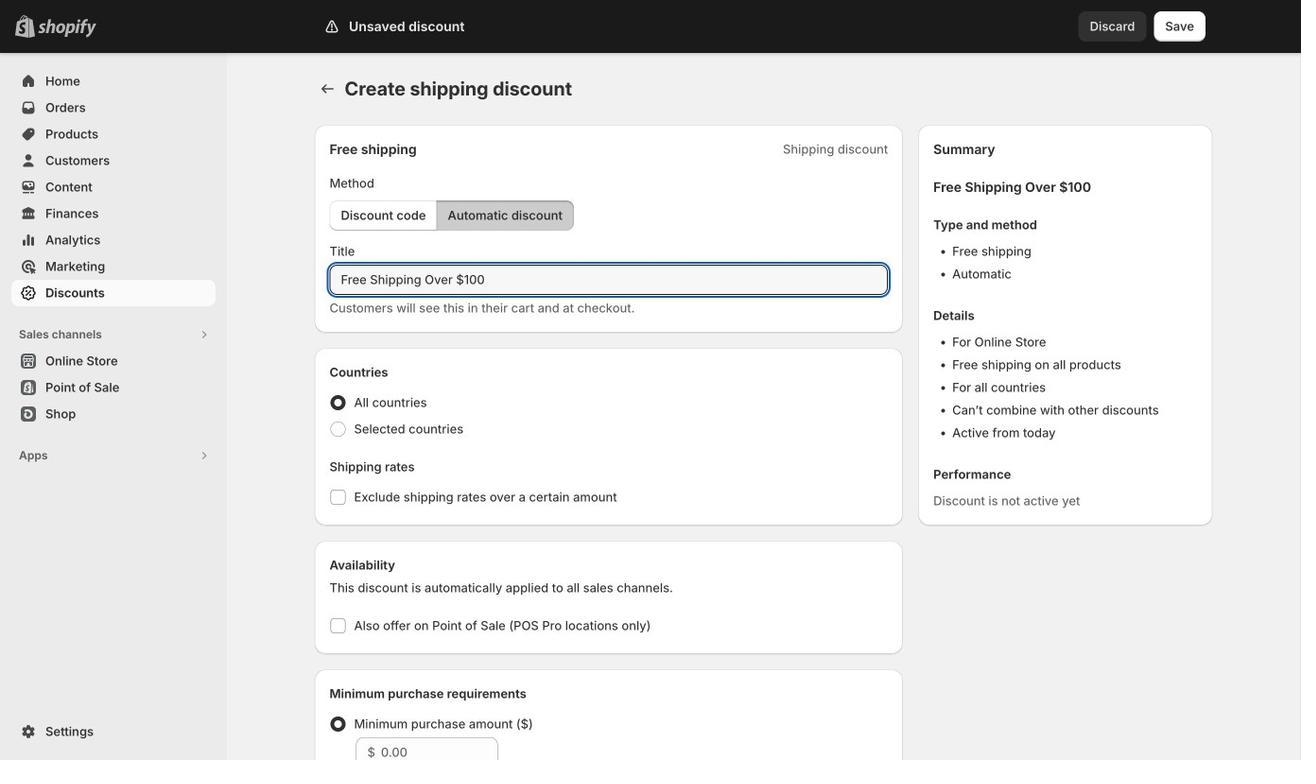 Task type: locate. For each thing, give the bounding box(es) containing it.
None text field
[[330, 265, 889, 295]]

0.00 text field
[[381, 738, 498, 761]]



Task type: vqa. For each thing, say whether or not it's contained in the screenshot.
Apps BUTTON
no



Task type: describe. For each thing, give the bounding box(es) containing it.
shopify image
[[38, 19, 97, 38]]



